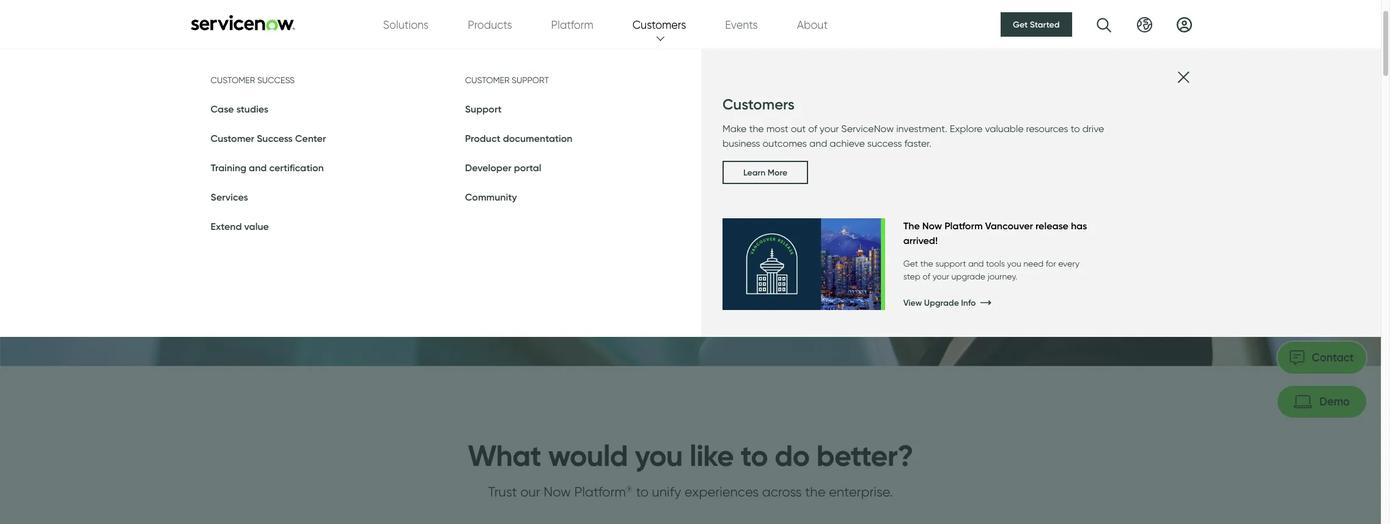 Task type: locate. For each thing, give the bounding box(es) containing it.
0 vertical spatial and
[[810, 138, 828, 149]]

faster.
[[905, 138, 932, 149]]

business
[[723, 138, 760, 149]]

support up upgrade
[[936, 259, 966, 268]]

2 vertical spatial and
[[969, 259, 984, 268]]

and right training
[[249, 161, 267, 174]]

0 vertical spatial platform
[[551, 18, 594, 31]]

customer
[[211, 75, 255, 85], [465, 75, 510, 85], [211, 132, 254, 144]]

the
[[749, 123, 764, 135], [921, 259, 934, 268]]

investment.
[[897, 123, 948, 135]]

0 horizontal spatial customers
[[633, 18, 686, 31]]

0 vertical spatial success
[[257, 75, 295, 85]]

get for get the support and tools you need for every step of your upgrade journey.
[[904, 259, 918, 268]]

get
[[1013, 19, 1028, 30], [904, 259, 918, 268]]

solutions
[[383, 18, 429, 31]]

1 horizontal spatial customers
[[723, 95, 795, 113]]

customer success
[[211, 75, 295, 85]]

1 vertical spatial of
[[923, 272, 931, 281]]

services
[[211, 191, 248, 203]]

the inside make the most out of your servicenow investment. explore valuable resources to drive business outcomes and achieve success faster.
[[749, 123, 764, 135]]

for
[[1046, 259, 1056, 268]]

success
[[257, 132, 293, 144]]

customers button
[[633, 16, 686, 33]]

2 horizontal spatial and
[[969, 259, 984, 268]]

developer portal
[[465, 161, 542, 174]]

resources
[[1026, 123, 1069, 135]]

get up the step
[[904, 259, 918, 268]]

out
[[791, 123, 806, 135]]

support up documentation
[[512, 75, 549, 85]]

customers
[[633, 18, 686, 31], [723, 95, 795, 113]]

the up the step
[[921, 259, 934, 268]]

step
[[904, 272, 921, 281]]

1 vertical spatial and
[[249, 161, 267, 174]]

case
[[211, 103, 234, 115]]

case studies
[[211, 103, 269, 115]]

the
[[904, 220, 920, 232]]

portal
[[514, 161, 542, 174]]

the left most
[[749, 123, 764, 135]]

success down servicenow
[[868, 138, 902, 149]]

1 vertical spatial platform
[[945, 220, 983, 232]]

0 vertical spatial of
[[809, 123, 817, 135]]

of right the step
[[923, 272, 931, 281]]

0 vertical spatial the
[[749, 123, 764, 135]]

upgrade
[[924, 297, 959, 308]]

your up achieve
[[820, 123, 839, 135]]

support inside the get the support and tools you need for every step of your upgrade journey.
[[936, 259, 966, 268]]

platform inside the now platform vancouver release has arrived!
[[945, 220, 983, 232]]

1 horizontal spatial the
[[921, 259, 934, 268]]

0 horizontal spatial your
[[820, 123, 839, 135]]

success up studies
[[257, 75, 295, 85]]

0 vertical spatial customers
[[633, 18, 686, 31]]

your inside the get the support and tools you need for every step of your upgrade journey.
[[933, 272, 950, 281]]

vancouver
[[985, 220, 1033, 232]]

your
[[820, 123, 839, 135], [933, 272, 950, 281]]

1 horizontal spatial of
[[923, 272, 931, 281]]

get left started
[[1013, 19, 1028, 30]]

of
[[809, 123, 817, 135], [923, 272, 931, 281]]

1 vertical spatial support
[[936, 259, 966, 268]]

get started
[[1013, 19, 1060, 30]]

learn
[[744, 167, 766, 178]]

1 vertical spatial the
[[921, 259, 934, 268]]

value
[[244, 220, 269, 232]]

customer up training
[[211, 132, 254, 144]]

0 vertical spatial get
[[1013, 19, 1028, 30]]

0 horizontal spatial get
[[904, 259, 918, 268]]

extend
[[211, 220, 242, 232]]

the for customers
[[749, 123, 764, 135]]

get inside get started link
[[1013, 19, 1028, 30]]

1 vertical spatial success
[[868, 138, 902, 149]]

1 horizontal spatial your
[[933, 272, 950, 281]]

and up upgrade
[[969, 259, 984, 268]]

platform
[[551, 18, 594, 31], [945, 220, 983, 232]]

1 horizontal spatial support
[[936, 259, 966, 268]]

0 vertical spatial your
[[820, 123, 839, 135]]

outcomes
[[763, 138, 807, 149]]

make
[[723, 123, 747, 135]]

most
[[767, 123, 789, 135]]

success
[[257, 75, 295, 85], [868, 138, 902, 149]]

1 vertical spatial customers
[[723, 95, 795, 113]]

arrived!
[[904, 234, 938, 246]]

customer support
[[465, 75, 549, 85]]

and left achieve
[[810, 138, 828, 149]]

extend value
[[211, 220, 269, 232]]

0 horizontal spatial support
[[512, 75, 549, 85]]

community link
[[465, 191, 517, 203]]

the for the now platform vancouver release has arrived!
[[921, 259, 934, 268]]

support
[[512, 75, 549, 85], [936, 259, 966, 268]]

and
[[810, 138, 828, 149], [249, 161, 267, 174], [969, 259, 984, 268]]

1 horizontal spatial get
[[1013, 19, 1028, 30]]

the inside the get the support and tools you need for every step of your upgrade journey.
[[921, 259, 934, 268]]

1 vertical spatial your
[[933, 272, 950, 281]]

get for get started
[[1013, 19, 1028, 30]]

product documentation link
[[465, 132, 573, 144]]

1 horizontal spatial and
[[810, 138, 828, 149]]

view upgrade info link
[[904, 290, 1119, 316]]

0 horizontal spatial of
[[809, 123, 817, 135]]

of right out
[[809, 123, 817, 135]]

1 horizontal spatial success
[[868, 138, 902, 149]]

studies
[[236, 103, 269, 115]]

customer for customer success
[[211, 75, 255, 85]]

your inside make the most out of your servicenow investment. explore valuable resources to drive business outcomes and achieve success faster.
[[820, 123, 839, 135]]

product
[[465, 132, 501, 144]]

1 vertical spatial get
[[904, 259, 918, 268]]

customer up case studies
[[211, 75, 255, 85]]

view upgrade info
[[904, 297, 976, 308]]

servicenow
[[842, 123, 894, 135]]

get inside the get the support and tools you need for every step of your upgrade journey.
[[904, 259, 918, 268]]

1 horizontal spatial platform
[[945, 220, 983, 232]]

drive
[[1083, 123, 1105, 135]]

customer up support
[[465, 75, 510, 85]]

0 horizontal spatial the
[[749, 123, 764, 135]]

your up upgrade
[[933, 272, 950, 281]]

training and certification
[[211, 161, 324, 174]]

more
[[768, 167, 788, 178]]

of inside the get the support and tools you need for every step of your upgrade journey.
[[923, 272, 931, 281]]

to
[[1071, 123, 1080, 135]]



Task type: vqa. For each thing, say whether or not it's contained in the screenshot.
"Make the most out of your ServiceNow investment. Explore valuable resources to drive business outcomes and achieve success faster." on the top of the page
yes



Task type: describe. For each thing, give the bounding box(es) containing it.
0 horizontal spatial platform
[[551, 18, 594, 31]]

release
[[1036, 220, 1069, 232]]

events
[[725, 18, 758, 31]]

platform button
[[551, 16, 594, 33]]

0 vertical spatial support
[[512, 75, 549, 85]]

training
[[211, 161, 246, 174]]

the now platform vancouver release has arrived!
[[904, 220, 1088, 246]]

and inside the get the support and tools you need for every step of your upgrade journey.
[[969, 259, 984, 268]]

explore
[[950, 123, 983, 135]]

customer success center link
[[211, 132, 326, 144]]

customer success center
[[211, 132, 326, 144]]

products button
[[468, 16, 512, 33]]

learn more
[[744, 167, 788, 178]]

developer portal link
[[465, 161, 542, 174]]

servicenow image
[[189, 14, 296, 30]]

you
[[1007, 259, 1022, 268]]

0 horizontal spatial and
[[249, 161, 267, 174]]

started
[[1030, 19, 1060, 30]]

need
[[1024, 259, 1044, 268]]

customer for customer support
[[465, 75, 510, 85]]

developer
[[465, 161, 512, 174]]

events button
[[725, 16, 758, 33]]

center
[[295, 132, 326, 144]]

customer for customer success center
[[211, 132, 254, 144]]

product documentation
[[465, 132, 573, 144]]

and inside make the most out of your servicenow investment. explore valuable resources to drive business outcomes and achieve success faster.
[[810, 138, 828, 149]]

every
[[1059, 259, 1080, 268]]

success inside make the most out of your servicenow investment. explore valuable resources to drive business outcomes and achieve success faster.
[[868, 138, 902, 149]]

get started link
[[1001, 12, 1072, 37]]

make the most out of your servicenow investment. explore valuable resources to drive business outcomes and achieve success faster.
[[723, 123, 1105, 149]]

tools
[[986, 259, 1005, 268]]

about
[[797, 18, 828, 31]]

support link
[[465, 103, 502, 115]]

training and certification link
[[211, 161, 324, 174]]

learn more link
[[723, 161, 808, 184]]

documentation
[[503, 132, 573, 144]]

extend value link
[[211, 220, 269, 232]]

upgrade
[[952, 272, 986, 281]]

case studies link
[[211, 103, 269, 115]]

valuable
[[985, 123, 1024, 135]]

achieve
[[830, 138, 865, 149]]

support
[[465, 103, 502, 115]]

has
[[1071, 220, 1088, 232]]

of inside make the most out of your servicenow investment. explore valuable resources to drive business outcomes and achieve success faster.
[[809, 123, 817, 135]]

about button
[[797, 16, 828, 33]]

services link
[[211, 191, 248, 203]]

community
[[465, 191, 517, 203]]

info
[[961, 297, 976, 308]]

products
[[468, 18, 512, 31]]

journey.
[[988, 272, 1018, 281]]

get the support and tools you need for every step of your upgrade journey.
[[904, 259, 1080, 281]]

solutions button
[[383, 16, 429, 33]]

certification
[[269, 161, 324, 174]]

0 horizontal spatial success
[[257, 75, 295, 85]]

now
[[923, 220, 942, 232]]

view
[[904, 297, 922, 308]]



